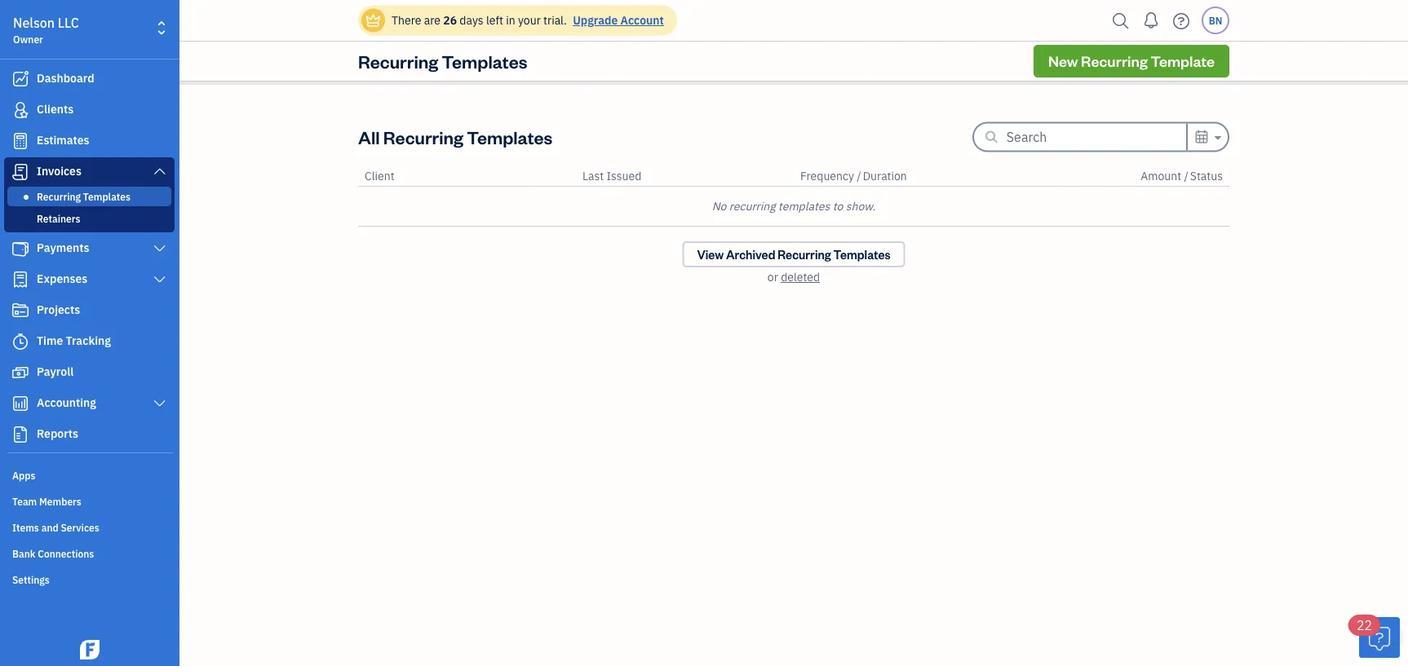 Task type: describe. For each thing, give the bounding box(es) containing it.
26
[[443, 13, 457, 28]]

clients
[[37, 102, 74, 117]]

projects link
[[4, 296, 175, 326]]

tracking
[[66, 333, 111, 348]]

nelson
[[13, 14, 55, 31]]

deleted
[[781, 270, 820, 285]]

nelson llc owner
[[13, 14, 79, 46]]

last
[[583, 168, 604, 184]]

templates inside the "view archived recurring templates or deleted"
[[834, 247, 891, 262]]

status
[[1190, 168, 1223, 184]]

days
[[460, 13, 484, 28]]

issued
[[607, 168, 642, 184]]

members
[[39, 495, 81, 508]]

money image
[[11, 365, 30, 381]]

invoice image
[[11, 164, 30, 180]]

estimates link
[[4, 126, 175, 156]]

timer image
[[11, 334, 30, 350]]

last issued link
[[583, 168, 642, 184]]

items and services
[[12, 521, 99, 534]]

amount link
[[1141, 168, 1184, 184]]

settings link
[[4, 567, 175, 592]]

dashboard
[[37, 71, 94, 86]]

bn
[[1209, 14, 1222, 27]]

estimates
[[37, 133, 89, 148]]

all
[[358, 125, 380, 148]]

new recurring template link
[[1034, 45, 1230, 78]]

time
[[37, 333, 63, 348]]

22
[[1357, 617, 1373, 634]]

frequency link
[[800, 168, 857, 184]]

resource center badge image
[[1359, 618, 1400, 658]]

Search text field
[[1007, 124, 1186, 150]]

bank
[[12, 547, 35, 561]]

in
[[506, 13, 515, 28]]

payroll link
[[4, 358, 175, 388]]

recurring inside the "view archived recurring templates or deleted"
[[778, 247, 831, 262]]

recurring templates inside main element
[[37, 190, 130, 203]]

client image
[[11, 102, 30, 118]]

templates
[[778, 199, 830, 214]]

connections
[[38, 547, 94, 561]]

chevron large down image for accounting
[[152, 397, 167, 410]]

invoices link
[[4, 157, 175, 187]]

client link
[[365, 168, 395, 184]]

retainers link
[[7, 209, 171, 228]]

amount / status
[[1141, 168, 1223, 184]]

upgrade account link
[[570, 13, 664, 28]]

deleted link
[[781, 270, 820, 285]]

search image
[[1108, 9, 1134, 33]]

there
[[392, 13, 421, 28]]

go to help image
[[1168, 9, 1194, 33]]

template
[[1151, 51, 1215, 71]]

trial.
[[543, 13, 567, 28]]

caretdown image
[[1212, 128, 1221, 147]]

freshbooks image
[[77, 640, 103, 660]]

new
[[1048, 51, 1078, 71]]

show.
[[846, 199, 876, 214]]

apps
[[12, 469, 35, 482]]

left
[[486, 13, 503, 28]]

last issued
[[583, 168, 642, 184]]

clients link
[[4, 95, 175, 125]]

team members link
[[4, 489, 175, 513]]

frequency / duration
[[800, 168, 907, 184]]

owner
[[13, 33, 43, 46]]

accounting
[[37, 395, 96, 410]]

chart image
[[11, 396, 30, 412]]

1 horizontal spatial recurring templates
[[358, 49, 527, 73]]



Task type: locate. For each thing, give the bounding box(es) containing it.
2 chevron large down image from the top
[[152, 397, 167, 410]]

there are 26 days left in your trial. upgrade account
[[392, 13, 664, 28]]

2 / from the left
[[1184, 168, 1189, 184]]

reports
[[37, 426, 78, 441]]

recurring inside recurring templates link
[[37, 190, 81, 203]]

templates inside main element
[[83, 190, 130, 203]]

apps link
[[4, 463, 175, 487]]

main element
[[0, 0, 220, 667]]

recurring down there
[[358, 49, 438, 73]]

recurring
[[358, 49, 438, 73], [1081, 51, 1148, 71], [383, 125, 463, 148], [37, 190, 81, 203], [778, 247, 831, 262]]

duration
[[863, 168, 907, 184]]

your
[[518, 13, 541, 28]]

2 chevron large down image from the top
[[152, 273, 167, 286]]

new recurring template
[[1048, 51, 1215, 71]]

chevron large down image up recurring templates link
[[152, 165, 167, 178]]

bank connections
[[12, 547, 94, 561]]

to
[[833, 199, 843, 214]]

items
[[12, 521, 39, 534]]

reports link
[[4, 420, 175, 450]]

notifications image
[[1138, 4, 1164, 37]]

/ for status
[[1184, 168, 1189, 184]]

0 horizontal spatial recurring templates
[[37, 190, 130, 203]]

time tracking
[[37, 333, 111, 348]]

or
[[768, 270, 778, 285]]

llc
[[58, 14, 79, 31]]

recurring templates link
[[7, 187, 171, 206]]

dashboard link
[[4, 64, 175, 94]]

view archived recurring templates link
[[682, 242, 905, 268]]

all recurring templates
[[358, 125, 553, 148]]

payroll
[[37, 364, 74, 379]]

chevron large down image down payroll link
[[152, 397, 167, 410]]

settings
[[12, 574, 50, 587]]

1 chevron large down image from the top
[[152, 165, 167, 178]]

chevron large down image inside payments "link"
[[152, 242, 167, 255]]

expenses link
[[4, 265, 175, 295]]

recurring up deleted link
[[778, 247, 831, 262]]

frequency
[[800, 168, 854, 184]]

recurring right all
[[383, 125, 463, 148]]

templates
[[442, 49, 527, 73], [467, 125, 553, 148], [83, 190, 130, 203], [834, 247, 891, 262]]

chevron large down image inside accounting link
[[152, 397, 167, 410]]

invoices
[[37, 164, 82, 179]]

chevron large down image
[[152, 242, 167, 255], [152, 397, 167, 410]]

archived
[[726, 247, 775, 262]]

0 vertical spatial recurring templates
[[358, 49, 527, 73]]

chevron large down image for payments
[[152, 242, 167, 255]]

1 vertical spatial chevron large down image
[[152, 397, 167, 410]]

time tracking link
[[4, 327, 175, 357]]

no recurring templates to show.
[[712, 199, 876, 214]]

view archived recurring templates or deleted
[[697, 247, 891, 285]]

1 vertical spatial recurring templates
[[37, 190, 130, 203]]

chevron large down image for invoices
[[152, 165, 167, 178]]

recurring inside new recurring template link
[[1081, 51, 1148, 71]]

estimate image
[[11, 133, 30, 149]]

1 / from the left
[[857, 168, 861, 184]]

1 chevron large down image from the top
[[152, 242, 167, 255]]

payments
[[37, 240, 89, 255]]

team
[[12, 495, 37, 508]]

/ for duration
[[857, 168, 861, 184]]

view
[[697, 247, 724, 262]]

items and services link
[[4, 515, 175, 539]]

recurring templates up 'retainers' "link"
[[37, 190, 130, 203]]

chevron large down image inside invoices link
[[152, 165, 167, 178]]

expenses
[[37, 271, 88, 286]]

report image
[[11, 427, 30, 443]]

bn button
[[1202, 7, 1230, 34]]

0 horizontal spatial /
[[857, 168, 861, 184]]

no
[[712, 199, 726, 214]]

payment image
[[11, 241, 30, 257]]

bank connections link
[[4, 541, 175, 565]]

expense image
[[11, 272, 30, 288]]

payments link
[[4, 234, 175, 264]]

dashboard image
[[11, 71, 30, 87]]

0 vertical spatial chevron large down image
[[152, 165, 167, 178]]

chevron large down image
[[152, 165, 167, 178], [152, 273, 167, 286]]

crown image
[[365, 12, 382, 29]]

account
[[621, 13, 664, 28]]

/
[[857, 168, 861, 184], [1184, 168, 1189, 184]]

retainers
[[37, 212, 80, 225]]

client
[[365, 168, 395, 184]]

calendar image
[[1194, 127, 1209, 146]]

recurring up retainers in the left of the page
[[37, 190, 81, 203]]

/ left the duration
[[857, 168, 861, 184]]

recurring
[[729, 199, 776, 214]]

/ left status link
[[1184, 168, 1189, 184]]

1 vertical spatial chevron large down image
[[152, 273, 167, 286]]

and
[[41, 521, 58, 534]]

status link
[[1190, 168, 1223, 184]]

recurring templates down "26"
[[358, 49, 527, 73]]

projects
[[37, 302, 80, 317]]

amount
[[1141, 168, 1182, 184]]

are
[[424, 13, 441, 28]]

22 button
[[1349, 615, 1400, 658]]

chevron large down image for expenses
[[152, 273, 167, 286]]

recurring templates
[[358, 49, 527, 73], [37, 190, 130, 203]]

duration link
[[863, 168, 907, 184]]

chevron large down image down 'retainers' "link"
[[152, 242, 167, 255]]

accounting link
[[4, 389, 175, 419]]

services
[[61, 521, 99, 534]]

project image
[[11, 303, 30, 319]]

team members
[[12, 495, 81, 508]]

chevron large down image down payments "link" at top
[[152, 273, 167, 286]]

1 horizontal spatial /
[[1184, 168, 1189, 184]]

upgrade
[[573, 13, 618, 28]]

0 vertical spatial chevron large down image
[[152, 242, 167, 255]]

recurring down search icon
[[1081, 51, 1148, 71]]



Task type: vqa. For each thing, say whether or not it's contained in the screenshot.
Managing the Clients
no



